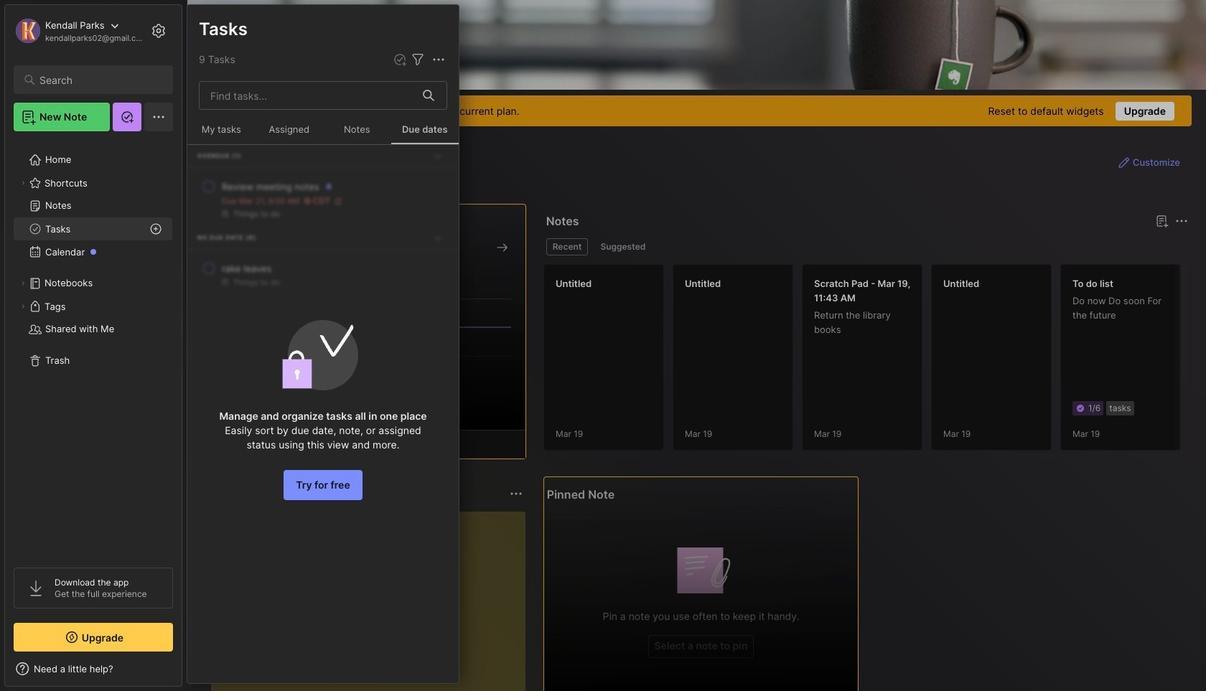 Task type: vqa. For each thing, say whether or not it's contained in the screenshot.
Account field
yes



Task type: describe. For each thing, give the bounding box(es) containing it.
Search text field
[[39, 73, 160, 87]]

more actions and view options image
[[430, 51, 447, 68]]

Account field
[[14, 17, 146, 45]]

filter tasks image
[[409, 51, 426, 68]]

new task image
[[393, 52, 407, 67]]

expand tags image
[[19, 302, 27, 311]]

tree inside "main" element
[[5, 140, 182, 555]]

Filter tasks field
[[409, 51, 426, 68]]

1 tab from the left
[[546, 238, 588, 256]]

expand notebooks image
[[19, 279, 27, 288]]

2 tab from the left
[[594, 238, 652, 256]]



Task type: locate. For each thing, give the bounding box(es) containing it.
main element
[[0, 0, 187, 691]]

tab
[[546, 238, 588, 256], [594, 238, 652, 256]]

0 horizontal spatial tab
[[546, 238, 588, 256]]

Find tasks… text field
[[202, 84, 414, 107]]

More actions and view options field
[[426, 51, 447, 68]]

row group
[[543, 264, 1206, 460]]

click to collapse image
[[181, 665, 192, 682]]

1 horizontal spatial tab
[[594, 238, 652, 256]]

WHAT'S NEW field
[[5, 658, 182, 681]]

None search field
[[39, 71, 160, 88]]

none search field inside "main" element
[[39, 71, 160, 88]]

Start writing… text field
[[223, 512, 525, 691]]

settings image
[[150, 22, 167, 39]]

tree
[[5, 140, 182, 555]]

tab list
[[546, 238, 1186, 256]]



